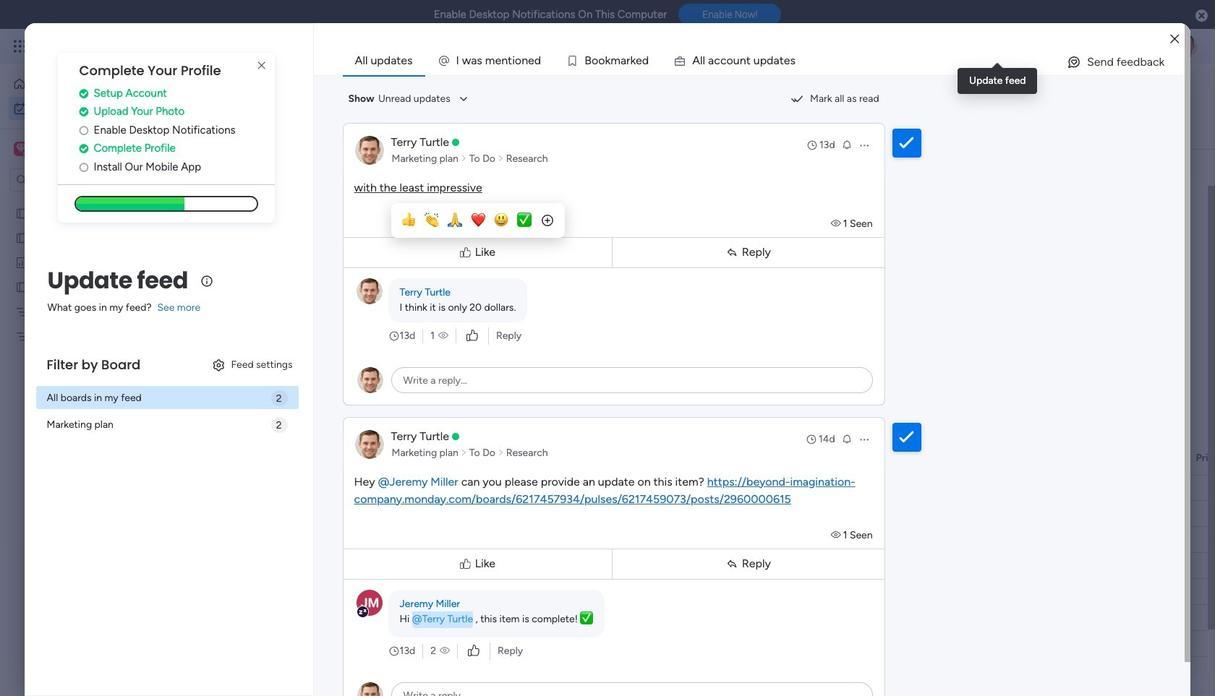 Task type: describe. For each thing, give the bounding box(es) containing it.
v2 seen image for slider arrow icon associated with v2 like image
[[831, 217, 843, 230]]

v2 like image
[[468, 643, 480, 659]]

workspace image
[[14, 141, 28, 157]]

v2 seen image for v2 like icon
[[440, 644, 450, 659]]

dapulse x slim image
[[253, 57, 270, 74]]

2 check circle image from the top
[[79, 107, 89, 117]]

options image
[[858, 139, 870, 151]]

public dashboard image
[[15, 255, 29, 269]]

workspace selection element
[[14, 140, 121, 159]]

1 check circle image from the top
[[79, 88, 89, 99]]

search image
[[399, 161, 411, 173]]

1 horizontal spatial tab
[[343, 46, 425, 75]]

slider arrow image for slider arrow icon associated with v2 like image
[[461, 152, 467, 166]]

v2 seen image for v2 like icon slider arrow icon
[[831, 529, 843, 541]]

help image
[[1121, 39, 1136, 54]]

0 vertical spatial option
[[9, 72, 176, 95]]

v2 seen image for v2 like image
[[438, 329, 448, 343]]

slider arrow image for v2 like icon
[[498, 446, 504, 460]]

give feedback image
[[1067, 55, 1081, 69]]

Filter dashboard by text search field
[[280, 156, 416, 179]]

1 vertical spatial option
[[9, 97, 176, 120]]



Task type: locate. For each thing, give the bounding box(es) containing it.
slider arrow image
[[498, 152, 504, 166], [498, 446, 504, 460]]

1 slider arrow image from the top
[[461, 152, 467, 166]]

v2 like image
[[466, 328, 478, 344]]

public board image
[[15, 231, 29, 244]]

0 vertical spatial tab
[[343, 46, 425, 75]]

slider arrow image
[[461, 152, 467, 166], [461, 446, 467, 460]]

2 slider arrow image from the top
[[461, 446, 467, 460]]

slider arrow image for v2 like image
[[498, 152, 504, 166]]

2 public board image from the top
[[15, 280, 29, 294]]

1 public board image from the top
[[15, 206, 29, 220]]

0 vertical spatial v2 seen image
[[831, 217, 843, 230]]

slider arrow image for v2 like icon slider arrow icon
[[461, 446, 467, 460]]

v2 seen image left v2 like icon
[[440, 644, 450, 659]]

list box
[[0, 198, 184, 544]]

2 vertical spatial check circle image
[[79, 143, 89, 154]]

column header
[[724, 446, 876, 471]]

terry turtle image
[[1175, 35, 1198, 58]]

1 vertical spatial slider arrow image
[[498, 446, 504, 460]]

1 vertical spatial slider arrow image
[[461, 446, 467, 460]]

reminder image
[[841, 139, 852, 150]]

3 check circle image from the top
[[79, 143, 89, 154]]

0 vertical spatial v2 seen image
[[438, 329, 448, 343]]

public board image
[[15, 206, 29, 220], [15, 280, 29, 294]]

0 vertical spatial public board image
[[15, 206, 29, 220]]

v2 seen image
[[438, 329, 448, 343], [440, 644, 450, 659]]

2 v2 seen image from the top
[[831, 529, 843, 541]]

tab
[[343, 46, 425, 75], [213, 126, 265, 149]]

tab list
[[343, 46, 1185, 75]]

option
[[9, 72, 176, 95], [9, 97, 176, 120], [0, 200, 184, 203]]

public board image down public dashboard icon
[[15, 280, 29, 294]]

2 slider arrow image from the top
[[498, 446, 504, 460]]

workspace image
[[16, 141, 26, 157]]

public board image up public board image
[[15, 206, 29, 220]]

select product image
[[13, 39, 27, 54]]

circle o image
[[79, 125, 89, 136]]

check circle image
[[79, 88, 89, 99], [79, 107, 89, 117], [79, 143, 89, 154]]

None search field
[[280, 156, 416, 179]]

see plans image
[[240, 38, 253, 54]]

1 v2 seen image from the top
[[831, 217, 843, 230]]

close image
[[1171, 34, 1179, 44]]

1 slider arrow image from the top
[[498, 152, 504, 166]]

circle o image
[[79, 162, 89, 173]]

v2 seen image left v2 like image
[[438, 329, 448, 343]]

1 vertical spatial check circle image
[[79, 107, 89, 117]]

Search in workspace field
[[30, 172, 121, 188]]

0 vertical spatial check circle image
[[79, 88, 89, 99]]

2 vertical spatial option
[[0, 200, 184, 203]]

search everything image
[[1089, 39, 1104, 54]]

dapulse close image
[[1196, 9, 1208, 23]]

0 vertical spatial slider arrow image
[[461, 152, 467, 166]]

0 vertical spatial slider arrow image
[[498, 152, 504, 166]]

1 vertical spatial public board image
[[15, 280, 29, 294]]

v2 seen image
[[831, 217, 843, 230], [831, 529, 843, 541]]

1 vertical spatial tab
[[213, 126, 265, 149]]

1 vertical spatial v2 seen image
[[440, 644, 450, 659]]

1 vertical spatial v2 seen image
[[831, 529, 843, 541]]

0 horizontal spatial tab
[[213, 126, 265, 149]]



Task type: vqa. For each thing, say whether or not it's contained in the screenshot.
slider arrow icon
yes



